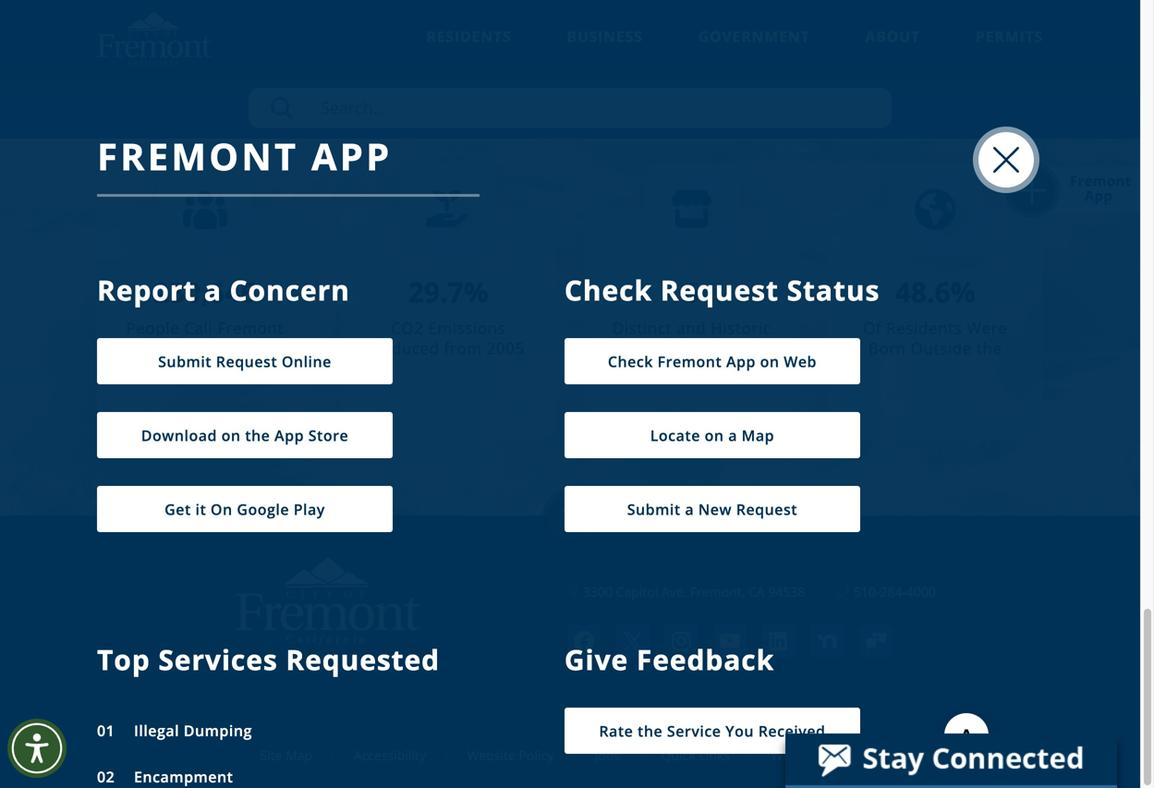 Task type: describe. For each thing, give the bounding box(es) containing it.
reduced
[[372, 338, 440, 359]]

footer nd icon image
[[811, 625, 844, 658]]

3300 capitol ave. fremont, ca 94538 link
[[569, 582, 805, 602]]

policy
[[519, 747, 554, 764]]

you
[[875, 14, 903, 35]]

footer ig icon image
[[665, 625, 698, 658]]

fremont app
[[1070, 171, 1131, 205]]

footer my icon image
[[859, 625, 893, 658]]

2 vertical spatial app
[[275, 425, 304, 445]]

check for check fremont app on web
[[608, 351, 653, 371]]

learn more for representing
[[280, 70, 373, 93]]

footer fb icon image
[[568, 625, 601, 658]]

locate on a map
[[650, 425, 774, 445]]

on for report a concern
[[221, 425, 241, 445]]

residents
[[682, 0, 753, 14]]

jobs
[[595, 747, 620, 764]]

website for website policy
[[467, 747, 516, 764]]

outside
[[911, 338, 972, 359]]

report
[[97, 271, 196, 309]]

illegal dumping
[[130, 721, 252, 741]]

1 horizontal spatial app
[[726, 351, 756, 371]]

website feedback link
[[752, 747, 880, 764]]

online
[[282, 351, 332, 371]]

0 vertical spatial residents
[[426, 26, 511, 46]]

valley,
[[393, 0, 442, 14]]

230,646
[[153, 273, 256, 311]]

fremont inside the check fremont app on web link
[[658, 351, 722, 371]]

run
[[759, 34, 786, 55]]

2 horizontal spatial a
[[728, 425, 737, 445]]

quick links
[[661, 747, 730, 764]]

bike,
[[979, 14, 1016, 35]]

locate
[[650, 425, 700, 445]]

get it on google play
[[165, 499, 325, 519]]

people
[[126, 317, 179, 339]]

capitol
[[616, 583, 658, 601]]

48.6% image
[[913, 188, 958, 232]]

4000
[[907, 583, 936, 601]]

representing
[[212, 34, 309, 55]]

jobs.
[[405, 34, 442, 55]]

distinct
[[613, 317, 672, 339]]

6 image
[[670, 188, 714, 232]]

site map link
[[260, 747, 331, 764]]

from
[[444, 338, 482, 359]]

permits
[[976, 26, 1043, 46]]

status
[[787, 271, 880, 309]]

work
[[757, 0, 795, 14]]

census
[[198, 358, 254, 380]]

concern
[[230, 271, 350, 309]]

hard
[[799, 0, 835, 14]]

dumping
[[184, 721, 252, 741]]

29.7% image
[[426, 188, 471, 232]]

about link
[[865, 26, 920, 71]]

requested
[[286, 641, 440, 679]]

trails
[[833, 14, 871, 35]]

learn more for trails
[[767, 70, 860, 93]]

web
[[784, 351, 817, 371]]

website policy link
[[448, 747, 573, 764]]

on for check request status
[[705, 425, 724, 445]]

284-
[[880, 583, 907, 601]]

learn for representing
[[280, 70, 326, 93]]

% for 48.6
[[951, 273, 976, 311]]

hard!
[[909, 0, 949, 14]]

every
[[346, 34, 387, 55]]

report a concern
[[97, 271, 350, 309]]

government link
[[698, 26, 810, 71]]

hike,
[[939, 14, 975, 35]]

48.6 % of residents were born outside the u.s.
[[863, 273, 1008, 380]]

submit for submit a new request
[[627, 499, 681, 519]]

510-284-4000 link
[[836, 582, 936, 602]]

google
[[237, 499, 289, 519]]

fremont app link
[[1029, 167, 1140, 213]]

6 distinct and historic districts
[[613, 273, 771, 359]]

submit a new request
[[627, 499, 798, 519]]

fremont residents work hard and play hard! the city maintains countless miles of trails you can hike, bike, run & explore.
[[612, 0, 1016, 55]]

received
[[758, 721, 826, 741]]

29.7 % co2 emissions reduced from 2005 to 2019
[[372, 273, 525, 380]]

1 vertical spatial map
[[286, 747, 312, 764]]

website for website feedback
[[771, 747, 820, 764]]

call
[[184, 317, 213, 339]]

rate the service you received
[[599, 721, 826, 741]]

links
[[699, 747, 730, 764]]

it
[[195, 499, 206, 519]]

a for concern
[[204, 271, 222, 309]]

learn for trails
[[767, 70, 813, 93]]

boasts
[[138, 14, 188, 35]]

ave.
[[662, 583, 687, 601]]

store
[[308, 425, 349, 445]]

encampment
[[130, 767, 233, 787]]

residents inside 48.6 % of residents were born outside the u.s.
[[886, 317, 962, 339]]

check fremont app on web link
[[565, 338, 860, 384]]

explore.
[[806, 34, 868, 55]]

business
[[567, 26, 643, 46]]

play
[[294, 499, 325, 519]]

rate
[[599, 721, 633, 741]]

companies,
[[428, 14, 515, 35]]

4
[[392, 34, 401, 55]]

according
[[181, 338, 259, 359]]

manufacturing
[[312, 14, 424, 35]]

about
[[865, 26, 920, 46]]



Task type: locate. For each thing, give the bounding box(es) containing it.
submit for submit request online
[[158, 351, 212, 371]]

app inside the fremont app
[[1085, 186, 1113, 205]]

2 learn more from the left
[[767, 70, 860, 93]]

1 horizontal spatial residents
[[886, 317, 962, 339]]

were
[[967, 317, 1008, 339]]

residents down valley, at the left
[[426, 26, 511, 46]]

2 learn from the left
[[767, 70, 813, 93]]

a right locate
[[728, 425, 737, 445]]

fremont inside 230,646 people call fremont home according to 2020 census
[[217, 317, 284, 339]]

u.s.
[[920, 358, 951, 380]]

1 horizontal spatial map
[[742, 425, 774, 445]]

the
[[953, 0, 981, 14]]

rate the service you received link
[[565, 708, 860, 754]]

site map
[[260, 747, 312, 764]]

1 horizontal spatial on
[[705, 425, 724, 445]]

0 vertical spatial app
[[1085, 186, 1113, 205]]

of right side"
[[319, 0, 334, 14]]

2019
[[440, 358, 478, 380]]

% inside 48.6 % of residents were born outside the u.s.
[[951, 273, 976, 311]]

countless
[[691, 14, 764, 35]]

you
[[726, 721, 754, 741]]

website feedback
[[771, 747, 880, 764]]

230,646 image
[[183, 191, 227, 230]]

feedback down the received
[[823, 747, 880, 764]]

download on the app store
[[141, 425, 349, 445]]

check down the distinct
[[608, 351, 653, 371]]

website
[[467, 747, 516, 764], [771, 747, 820, 764]]

check for check request status
[[565, 271, 652, 309]]

government
[[698, 26, 810, 46]]

learn more down "&"
[[767, 70, 860, 93]]

0 horizontal spatial learn
[[280, 70, 326, 93]]

play
[[873, 0, 904, 14]]

the right rate
[[638, 721, 663, 741]]

residents down 48.6 at the top right of the page
[[886, 317, 962, 339]]

1 learn from the left
[[280, 70, 326, 93]]

0 horizontal spatial on
[[221, 425, 241, 445]]

check up the distinct
[[565, 271, 652, 309]]

the right 'outside'
[[977, 338, 1002, 359]]

submit request online link
[[97, 338, 393, 384]]

historic
[[711, 317, 771, 339]]

the right as
[[165, 0, 190, 14]]

map
[[742, 425, 774, 445], [286, 747, 312, 764]]

the left store
[[245, 425, 270, 445]]

submit left new
[[627, 499, 681, 519]]

1 horizontal spatial and
[[839, 0, 868, 14]]

check
[[565, 271, 652, 309], [608, 351, 653, 371]]

1 vertical spatial a
[[728, 425, 737, 445]]

1 vertical spatial residents
[[886, 317, 962, 339]]

the inside 'as the "hardware side" of silicon valley, fremont boasts 900+ advanced manufacturing companies, representing 1 in every 4 jobs.'
[[165, 0, 190, 14]]

3300 capitol ave. fremont, ca 94538
[[583, 583, 805, 601]]

get
[[165, 499, 191, 519]]

maintains
[[612, 14, 687, 35]]

2005
[[487, 338, 525, 359]]

of inside 'as the "hardware side" of silicon valley, fremont boasts 900+ advanced manufacturing companies, representing 1 in every 4 jobs.'
[[319, 0, 334, 14]]

0 vertical spatial request
[[660, 271, 779, 309]]

1 vertical spatial submit
[[627, 499, 681, 519]]

footer li icon image
[[762, 625, 795, 658]]

1 vertical spatial and
[[677, 317, 706, 339]]

1 horizontal spatial %
[[951, 273, 976, 311]]

0 horizontal spatial website
[[467, 747, 516, 764]]

a for new
[[685, 499, 694, 519]]

0 horizontal spatial map
[[286, 747, 312, 764]]

learn
[[280, 70, 326, 93], [767, 70, 813, 93]]

1 horizontal spatial more
[[818, 70, 860, 93]]

510-284-4000
[[854, 583, 936, 601]]

residents
[[426, 26, 511, 46], [886, 317, 962, 339]]

side"
[[278, 0, 315, 14]]

give
[[565, 641, 629, 679]]

silicon
[[339, 0, 388, 14]]

510-
[[854, 583, 880, 601]]

a up the call
[[204, 271, 222, 309]]

1 website from the left
[[467, 747, 516, 764]]

1 horizontal spatial to
[[419, 358, 435, 380]]

ca
[[748, 583, 765, 601]]

fremont inside fremont residents work hard and play hard! the city maintains countless miles of trails you can hike, bike, run & explore.
[[613, 0, 678, 14]]

learn down "&"
[[767, 70, 813, 93]]

2 website from the left
[[771, 747, 820, 764]]

0 horizontal spatial to
[[263, 338, 280, 359]]

learn more down in
[[280, 70, 373, 93]]

residents link
[[426, 26, 511, 71]]

the inside 48.6 % of residents were born outside the u.s.
[[977, 338, 1002, 359]]

feedback for website feedback
[[823, 747, 880, 764]]

2 horizontal spatial on
[[760, 351, 780, 371]]

app
[[1085, 186, 1113, 205], [726, 351, 756, 371], [275, 425, 304, 445]]

0 horizontal spatial residents
[[426, 26, 511, 46]]

0 vertical spatial and
[[839, 0, 868, 14]]

0 vertical spatial submit
[[158, 351, 212, 371]]

1 horizontal spatial learn more
[[767, 70, 860, 93]]

of
[[863, 317, 882, 339]]

quick links link
[[643, 747, 749, 764]]

encampment link
[[97, 767, 233, 787]]

feedback for give feedback
[[637, 641, 774, 679]]

submit down the call
[[158, 351, 212, 371]]

1 horizontal spatial submit
[[627, 499, 681, 519]]

0 horizontal spatial a
[[204, 271, 222, 309]]

% up were
[[951, 273, 976, 311]]

0 horizontal spatial of
[[319, 0, 334, 14]]

fremont,
[[690, 583, 745, 601]]

more down every
[[331, 70, 373, 93]]

born
[[869, 338, 906, 359]]

1 learn more from the left
[[280, 70, 373, 93]]

services
[[158, 641, 278, 679]]

quick
[[661, 747, 696, 764]]

0 horizontal spatial learn more
[[280, 70, 373, 93]]

of inside fremont residents work hard and play hard! the city maintains countless miles of trails you can hike, bike, run & explore.
[[813, 14, 828, 35]]

94538
[[768, 583, 805, 601]]

1 % from the left
[[464, 273, 489, 311]]

2 vertical spatial a
[[685, 499, 694, 519]]

2020
[[155, 358, 194, 380]]

website left 'policy'
[[467, 747, 516, 764]]

to left 2019
[[419, 358, 435, 380]]

locate on a map link
[[565, 412, 860, 458]]

"hardware
[[194, 0, 273, 14]]

0 horizontal spatial submit
[[158, 351, 212, 371]]

Search text field
[[249, 88, 892, 128]]

48.6
[[895, 273, 951, 311]]

1 vertical spatial request
[[216, 351, 277, 371]]

1 horizontal spatial of
[[813, 14, 828, 35]]

and inside 6 distinct and historic districts
[[677, 317, 706, 339]]

a left new
[[685, 499, 694, 519]]

submit a new request link
[[565, 486, 860, 532]]

footer yt icon image
[[713, 625, 747, 658]]

jobs link
[[576, 747, 639, 764]]

2 vertical spatial request
[[736, 499, 798, 519]]

feedback
[[637, 641, 774, 679], [823, 747, 880, 764]]

6
[[684, 273, 700, 311]]

1 more from the left
[[331, 70, 373, 93]]

request for submit
[[216, 351, 277, 371]]

request
[[660, 271, 779, 309], [216, 351, 277, 371], [736, 499, 798, 519]]

illegal dumping link
[[97, 721, 252, 741]]

1 vertical spatial check
[[608, 351, 653, 371]]

of left "trails" in the right of the page
[[813, 14, 828, 35]]

website policy
[[467, 747, 554, 764]]

on right locate
[[705, 425, 724, 445]]

1 horizontal spatial feedback
[[823, 747, 880, 764]]

new
[[698, 499, 732, 519]]

the
[[165, 0, 190, 14], [977, 338, 1002, 359], [245, 425, 270, 445], [638, 721, 663, 741]]

and inside fremont residents work hard and play hard! the city maintains countless miles of trails you can hike, bike, run & explore.
[[839, 0, 868, 14]]

0 vertical spatial map
[[742, 425, 774, 445]]

site
[[260, 747, 282, 764]]

2 horizontal spatial app
[[1085, 186, 1113, 205]]

0 horizontal spatial app
[[275, 425, 304, 445]]

% up emissions
[[464, 273, 489, 311]]

on left web
[[760, 351, 780, 371]]

and down 6
[[677, 317, 706, 339]]

0 vertical spatial a
[[204, 271, 222, 309]]

1 vertical spatial app
[[726, 351, 756, 371]]

feedback down "3300 capitol ave. fremont, ca 94538"
[[637, 641, 774, 679]]

more down explore.
[[818, 70, 860, 93]]

0 horizontal spatial more
[[331, 70, 373, 93]]

footer tw icon image
[[616, 625, 649, 658]]

2 more from the left
[[818, 70, 860, 93]]

0 horizontal spatial %
[[464, 273, 489, 311]]

to left online at top left
[[263, 338, 280, 359]]

1 horizontal spatial a
[[685, 499, 694, 519]]

more for trails
[[818, 70, 860, 93]]

top
[[97, 641, 150, 679]]

map right locate
[[742, 425, 774, 445]]

on
[[211, 499, 233, 519]]

2 % from the left
[[951, 273, 976, 311]]

accessibility link
[[335, 747, 445, 764]]

and
[[839, 0, 868, 14], [677, 317, 706, 339]]

3300
[[583, 583, 613, 601]]

to inside 230,646 people call fremont home according to 2020 census
[[263, 338, 280, 359]]

app
[[311, 131, 392, 181]]

learn down 1
[[280, 70, 326, 93]]

accessibility
[[354, 747, 426, 764]]

of
[[319, 0, 334, 14], [813, 14, 828, 35]]

website down the received
[[771, 747, 820, 764]]

% for 29.7
[[464, 273, 489, 311]]

give feedback
[[565, 641, 774, 679]]

request for check
[[660, 271, 779, 309]]

0 horizontal spatial and
[[677, 317, 706, 339]]

230,646 people call fremont home according to 2020 census
[[126, 273, 284, 380]]

1 horizontal spatial learn
[[767, 70, 813, 93]]

map right 'site'
[[286, 747, 312, 764]]

can
[[907, 14, 934, 35]]

more for representing
[[331, 70, 373, 93]]

1 vertical spatial feedback
[[823, 747, 880, 764]]

and left play
[[839, 0, 868, 14]]

stay connected image
[[785, 734, 1115, 785]]

service
[[667, 721, 721, 741]]

fremont inside 'as the "hardware side" of silicon valley, fremont boasts 900+ advanced manufacturing companies, representing 1 in every 4 jobs.'
[[446, 0, 511, 14]]

fremont
[[97, 131, 299, 181]]

0 horizontal spatial feedback
[[637, 641, 774, 679]]

%
[[464, 273, 489, 311], [951, 273, 976, 311]]

check request status
[[565, 271, 880, 309]]

download
[[141, 425, 217, 445]]

fremont inside the "fremont app" link
[[1070, 171, 1131, 190]]

a
[[204, 271, 222, 309], [728, 425, 737, 445], [685, 499, 694, 519]]

&
[[790, 34, 802, 55]]

1 horizontal spatial website
[[771, 747, 820, 764]]

on right download
[[221, 425, 241, 445]]

0 vertical spatial check
[[565, 271, 652, 309]]

0 vertical spatial feedback
[[637, 641, 774, 679]]

to inside the 29.7 % co2 emissions reduced from 2005 to 2019
[[419, 358, 435, 380]]

submit request online
[[158, 351, 332, 371]]

permits link
[[976, 26, 1043, 71]]

% inside the 29.7 % co2 emissions reduced from 2005 to 2019
[[464, 273, 489, 311]]



Task type: vqa. For each thing, say whether or not it's contained in the screenshot.
right Learn
yes



